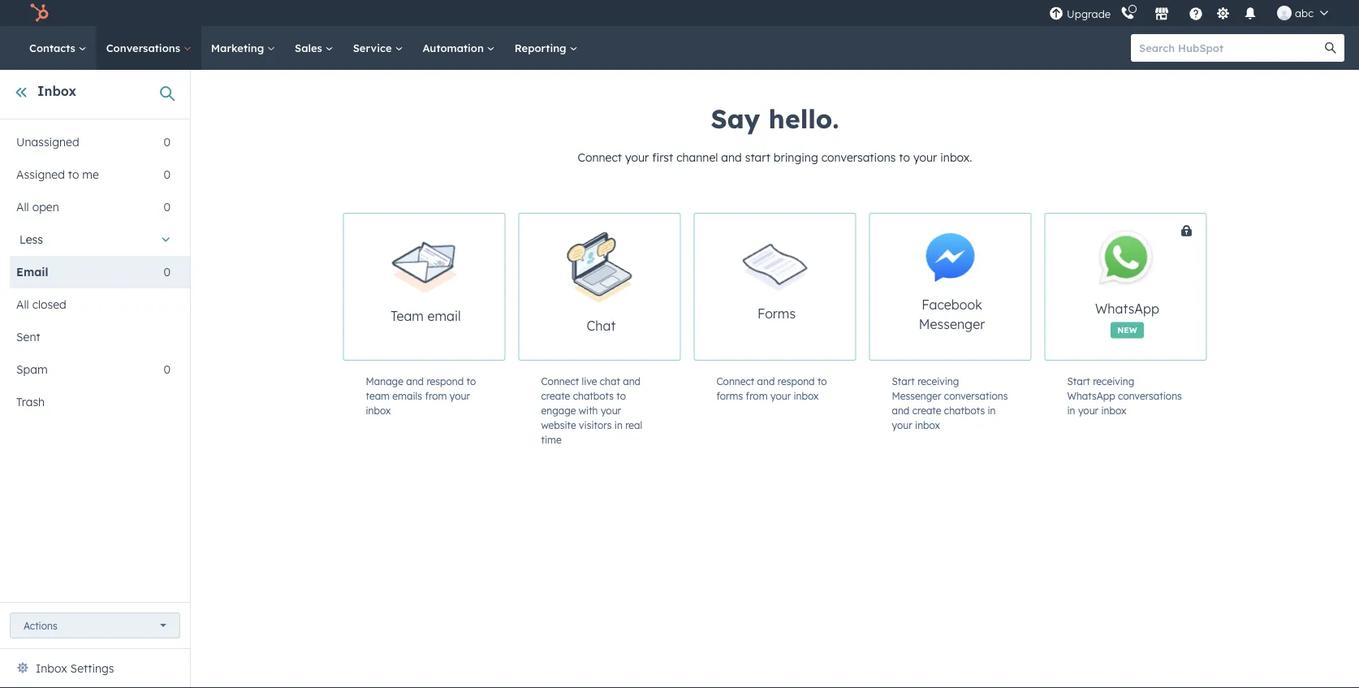 Task type: locate. For each thing, give the bounding box(es) containing it.
from right emails
[[425, 390, 447, 402]]

1 from from the left
[[425, 390, 447, 402]]

respond down forms
[[778, 375, 815, 387]]

to
[[900, 150, 911, 165], [68, 167, 79, 182], [467, 375, 476, 387], [818, 375, 827, 387], [617, 390, 626, 402]]

calling icon button
[[1115, 2, 1142, 24]]

marketing
[[211, 41, 267, 54]]

1 vertical spatial create
[[913, 404, 942, 416]]

conversations
[[106, 41, 183, 54]]

email
[[16, 265, 48, 279]]

start inside 'start receiving whatsapp conversations in your inbox'
[[1068, 375, 1091, 387]]

0 for unassigned
[[164, 135, 171, 149]]

spam
[[16, 362, 48, 377]]

website
[[541, 419, 577, 431]]

1 horizontal spatial in
[[988, 404, 996, 416]]

inbox down contacts link
[[37, 83, 76, 99]]

respond inside connect and respond to forms from your inbox
[[778, 375, 815, 387]]

start for start receiving messenger conversations and create chatbots in your inbox
[[892, 375, 915, 387]]

reporting
[[515, 41, 570, 54]]

menu
[[1048, 0, 1340, 26]]

start receiving messenger conversations and create chatbots in your inbox
[[892, 375, 1009, 431]]

messenger inside 'start receiving messenger conversations and create chatbots in your inbox'
[[892, 390, 942, 402]]

in inside 'start receiving whatsapp conversations in your inbox'
[[1068, 404, 1076, 416]]

all left closed
[[16, 297, 29, 312]]

0 vertical spatial create
[[541, 390, 571, 402]]

chatbots inside connect live chat and create chatbots to engage with your website visitors in real time
[[573, 390, 614, 402]]

team
[[366, 390, 390, 402]]

connect your first channel and start bringing conversations to your inbox.
[[578, 150, 973, 165]]

whatsapp
[[1096, 300, 1160, 317], [1068, 390, 1116, 402]]

receiving down facebook messenger
[[918, 375, 960, 387]]

and inside connect live chat and create chatbots to engage with your website visitors in real time
[[623, 375, 641, 387]]

0 vertical spatial chatbots
[[573, 390, 614, 402]]

1 vertical spatial chatbots
[[945, 404, 986, 416]]

to inside connect and respond to forms from your inbox
[[818, 375, 827, 387]]

1 horizontal spatial start
[[1068, 375, 1091, 387]]

connect
[[578, 150, 622, 165], [541, 375, 579, 387], [717, 375, 755, 387]]

facebook
[[922, 297, 983, 313]]

0 horizontal spatial start
[[892, 375, 915, 387]]

all left open at the left top of the page
[[16, 200, 29, 214]]

0 vertical spatial whatsapp
[[1096, 300, 1160, 317]]

service
[[353, 41, 395, 54]]

all closed
[[16, 297, 66, 312]]

0
[[164, 135, 171, 149], [164, 167, 171, 182], [164, 200, 171, 214], [164, 265, 171, 279], [164, 362, 171, 377]]

1 vertical spatial inbox
[[36, 661, 67, 675]]

1 all from the top
[[16, 200, 29, 214]]

gary orlando image
[[1278, 6, 1293, 20]]

connect up engage
[[541, 375, 579, 387]]

Search HubSpot search field
[[1132, 34, 1331, 62]]

none checkbox containing whatsapp
[[1045, 213, 1268, 361]]

1 horizontal spatial from
[[746, 390, 768, 402]]

actions button
[[10, 613, 180, 639]]

1 horizontal spatial conversations
[[945, 390, 1009, 402]]

receiving inside 'start receiving messenger conversations and create chatbots in your inbox'
[[918, 375, 960, 387]]

0 horizontal spatial respond
[[427, 375, 464, 387]]

marketplaces button
[[1146, 0, 1180, 26]]

marketplaces image
[[1155, 7, 1170, 22]]

open
[[32, 200, 59, 214]]

time
[[541, 433, 562, 446]]

2 all from the top
[[16, 297, 29, 312]]

create
[[541, 390, 571, 402], [913, 404, 942, 416]]

conversations for start receiving messenger conversations and create chatbots in your inbox
[[945, 390, 1009, 402]]

inbox left settings
[[36, 661, 67, 675]]

1 vertical spatial messenger
[[892, 390, 942, 402]]

marketing link
[[201, 26, 285, 70]]

live
[[582, 375, 597, 387]]

hubspot link
[[19, 3, 61, 23]]

1 vertical spatial whatsapp
[[1068, 390, 1116, 402]]

1 horizontal spatial chatbots
[[945, 404, 986, 416]]

messenger
[[920, 316, 986, 332], [892, 390, 942, 402]]

Team email checkbox
[[343, 213, 506, 361]]

help image
[[1189, 7, 1204, 22]]

in
[[988, 404, 996, 416], [1068, 404, 1076, 416], [615, 419, 623, 431]]

1 vertical spatial all
[[16, 297, 29, 312]]

connect inside connect and respond to forms from your inbox
[[717, 375, 755, 387]]

all inside button
[[16, 297, 29, 312]]

manage and respond to team emails from your inbox
[[366, 375, 476, 416]]

inbox
[[794, 390, 819, 402], [366, 404, 391, 416], [1102, 404, 1127, 416], [916, 419, 941, 431]]

from right the forms
[[746, 390, 768, 402]]

2 horizontal spatial conversations
[[1119, 390, 1183, 402]]

sent
[[16, 330, 40, 344]]

connect up the forms
[[717, 375, 755, 387]]

Forms checkbox
[[694, 213, 857, 361]]

automation
[[423, 41, 487, 54]]

respond
[[427, 375, 464, 387], [778, 375, 815, 387]]

receiving down the new
[[1094, 375, 1135, 387]]

contacts link
[[19, 26, 96, 70]]

respond for team email
[[427, 375, 464, 387]]

inbox.
[[941, 150, 973, 165]]

connect live chat and create chatbots to engage with your website visitors in real time
[[541, 375, 643, 446]]

start for start receiving whatsapp conversations in your inbox
[[1068, 375, 1091, 387]]

upgrade
[[1068, 7, 1111, 21]]

all
[[16, 200, 29, 214], [16, 297, 29, 312]]

assigned to me
[[16, 167, 99, 182]]

1 respond from the left
[[427, 375, 464, 387]]

chatbots
[[573, 390, 614, 402], [945, 404, 986, 416]]

0 horizontal spatial in
[[615, 419, 623, 431]]

forms
[[758, 306, 796, 322]]

2 from from the left
[[746, 390, 768, 402]]

from
[[425, 390, 447, 402], [746, 390, 768, 402]]

your
[[625, 150, 649, 165], [914, 150, 938, 165], [450, 390, 470, 402], [771, 390, 791, 402], [601, 404, 622, 416], [1079, 404, 1099, 416], [892, 419, 913, 431]]

Chat checkbox
[[519, 213, 681, 361]]

0 vertical spatial messenger
[[920, 316, 986, 332]]

to inside manage and respond to team emails from your inbox
[[467, 375, 476, 387]]

conversations inside 'start receiving whatsapp conversations in your inbox'
[[1119, 390, 1183, 402]]

all for all closed
[[16, 297, 29, 312]]

manage
[[366, 375, 404, 387]]

conversations inside 'start receiving messenger conversations and create chatbots in your inbox'
[[945, 390, 1009, 402]]

chat
[[600, 375, 621, 387]]

0 horizontal spatial chatbots
[[573, 390, 614, 402]]

2 0 from the top
[[164, 167, 171, 182]]

inbox
[[37, 83, 76, 99], [36, 661, 67, 675]]

less
[[19, 232, 43, 247]]

with
[[579, 404, 598, 416]]

connect inside connect live chat and create chatbots to engage with your website visitors in real time
[[541, 375, 579, 387]]

start
[[746, 150, 771, 165]]

1 0 from the top
[[164, 135, 171, 149]]

1 horizontal spatial respond
[[778, 375, 815, 387]]

2 start from the left
[[1068, 375, 1091, 387]]

start inside 'start receiving messenger conversations and create chatbots in your inbox'
[[892, 375, 915, 387]]

0 vertical spatial inbox
[[37, 83, 76, 99]]

4 0 from the top
[[164, 265, 171, 279]]

automation link
[[413, 26, 505, 70]]

0 horizontal spatial receiving
[[918, 375, 960, 387]]

5 0 from the top
[[164, 362, 171, 377]]

closed
[[32, 297, 66, 312]]

receiving for whatsapp
[[1094, 375, 1135, 387]]

and
[[722, 150, 742, 165], [406, 375, 424, 387], [623, 375, 641, 387], [758, 375, 775, 387], [892, 404, 910, 416]]

conversations link
[[96, 26, 201, 70]]

conversations
[[822, 150, 896, 165], [945, 390, 1009, 402], [1119, 390, 1183, 402]]

inbox inside manage and respond to team emails from your inbox
[[366, 404, 391, 416]]

inbox for inbox settings
[[36, 661, 67, 675]]

None checkbox
[[1045, 213, 1268, 361]]

0 vertical spatial all
[[16, 200, 29, 214]]

0 horizontal spatial create
[[541, 390, 571, 402]]

menu containing abc
[[1048, 0, 1340, 26]]

respond right manage
[[427, 375, 464, 387]]

trash button
[[10, 386, 171, 418]]

start
[[892, 375, 915, 387], [1068, 375, 1091, 387]]

inbox settings link
[[36, 659, 114, 678]]

2 receiving from the left
[[1094, 375, 1135, 387]]

first
[[653, 150, 674, 165]]

your inside connect and respond to forms from your inbox
[[771, 390, 791, 402]]

sent button
[[10, 321, 171, 353]]

receiving for messenger
[[918, 375, 960, 387]]

all open
[[16, 200, 59, 214]]

receiving
[[918, 375, 960, 387], [1094, 375, 1135, 387]]

respond for forms
[[778, 375, 815, 387]]

1 receiving from the left
[[918, 375, 960, 387]]

2 horizontal spatial in
[[1068, 404, 1076, 416]]

from inside connect and respond to forms from your inbox
[[746, 390, 768, 402]]

receiving inside 'start receiving whatsapp conversations in your inbox'
[[1094, 375, 1135, 387]]

and inside connect and respond to forms from your inbox
[[758, 375, 775, 387]]

2 respond from the left
[[778, 375, 815, 387]]

0 horizontal spatial from
[[425, 390, 447, 402]]

3 0 from the top
[[164, 200, 171, 214]]

contacts
[[29, 41, 79, 54]]

1 horizontal spatial create
[[913, 404, 942, 416]]

1 start from the left
[[892, 375, 915, 387]]

respond inside manage and respond to team emails from your inbox
[[427, 375, 464, 387]]

1 horizontal spatial receiving
[[1094, 375, 1135, 387]]

actions
[[24, 619, 57, 632]]



Task type: vqa. For each thing, say whether or not it's contained in the screenshot.


Task type: describe. For each thing, give the bounding box(es) containing it.
channel
[[677, 150, 719, 165]]

0 horizontal spatial conversations
[[822, 150, 896, 165]]

trash
[[16, 395, 45, 409]]

new
[[1118, 325, 1138, 335]]

connect left first
[[578, 150, 622, 165]]

search image
[[1326, 42, 1337, 54]]

settings
[[70, 661, 114, 675]]

to inside connect live chat and create chatbots to engage with your website visitors in real time
[[617, 390, 626, 402]]

unassigned
[[16, 135, 79, 149]]

whatsapp inside 'start receiving whatsapp conversations in your inbox'
[[1068, 390, 1116, 402]]

help button
[[1183, 0, 1210, 26]]

settings image
[[1217, 7, 1231, 22]]

all for all open
[[16, 200, 29, 214]]

all closed button
[[10, 288, 171, 321]]

hubspot image
[[29, 3, 49, 23]]

sales link
[[285, 26, 343, 70]]

0 for assigned to me
[[164, 167, 171, 182]]

inbox inside connect and respond to forms from your inbox
[[794, 390, 819, 402]]

conversations for start receiving whatsapp conversations in your inbox
[[1119, 390, 1183, 402]]

0 for spam
[[164, 362, 171, 377]]

bringing
[[774, 150, 819, 165]]

facebook messenger
[[920, 297, 986, 332]]

say hello.
[[711, 102, 840, 135]]

inbox inside 'start receiving messenger conversations and create chatbots in your inbox'
[[916, 419, 941, 431]]

connect and respond to forms from your inbox
[[717, 375, 827, 402]]

in inside 'start receiving messenger conversations and create chatbots in your inbox'
[[988, 404, 996, 416]]

email
[[428, 307, 461, 324]]

inbox settings
[[36, 661, 114, 675]]

me
[[82, 167, 99, 182]]

your inside connect live chat and create chatbots to engage with your website visitors in real time
[[601, 404, 622, 416]]

from inside manage and respond to team emails from your inbox
[[425, 390, 447, 402]]

team
[[391, 307, 424, 324]]

whatsapp inside option
[[1096, 300, 1160, 317]]

real
[[626, 419, 643, 431]]

create inside 'start receiving messenger conversations and create chatbots in your inbox'
[[913, 404, 942, 416]]

visitors
[[579, 419, 612, 431]]

abc
[[1296, 6, 1314, 19]]

whatsapp new
[[1096, 300, 1160, 335]]

forms
[[717, 390, 744, 402]]

in inside connect live chat and create chatbots to engage with your website visitors in real time
[[615, 419, 623, 431]]

connect for chat
[[541, 375, 579, 387]]

team email
[[391, 307, 461, 324]]

chat
[[587, 317, 616, 334]]

hello.
[[769, 102, 840, 135]]

assigned
[[16, 167, 65, 182]]

upgrade image
[[1050, 7, 1064, 22]]

and inside manage and respond to team emails from your inbox
[[406, 375, 424, 387]]

emails
[[393, 390, 422, 402]]

settings link
[[1214, 4, 1234, 22]]

your inside 'start receiving messenger conversations and create chatbots in your inbox'
[[892, 419, 913, 431]]

reporting link
[[505, 26, 588, 70]]

search button
[[1318, 34, 1345, 62]]

notifications button
[[1237, 0, 1265, 26]]

engage
[[541, 404, 576, 416]]

service link
[[343, 26, 413, 70]]

sales
[[295, 41, 325, 54]]

inbox inside 'start receiving whatsapp conversations in your inbox'
[[1102, 404, 1127, 416]]

abc button
[[1268, 0, 1339, 26]]

0 for all open
[[164, 200, 171, 214]]

inbox for inbox
[[37, 83, 76, 99]]

Facebook Messenger checkbox
[[870, 213, 1032, 361]]

calling icon image
[[1121, 6, 1136, 21]]

your inside 'start receiving whatsapp conversations in your inbox'
[[1079, 404, 1099, 416]]

connect for forms
[[717, 375, 755, 387]]

create inside connect live chat and create chatbots to engage with your website visitors in real time
[[541, 390, 571, 402]]

your inside manage and respond to team emails from your inbox
[[450, 390, 470, 402]]

0 for email
[[164, 265, 171, 279]]

and inside 'start receiving messenger conversations and create chatbots in your inbox'
[[892, 404, 910, 416]]

chatbots inside 'start receiving messenger conversations and create chatbots in your inbox'
[[945, 404, 986, 416]]

say
[[711, 102, 761, 135]]

notifications image
[[1244, 7, 1258, 22]]

messenger inside option
[[920, 316, 986, 332]]

start receiving whatsapp conversations in your inbox
[[1068, 375, 1183, 416]]



